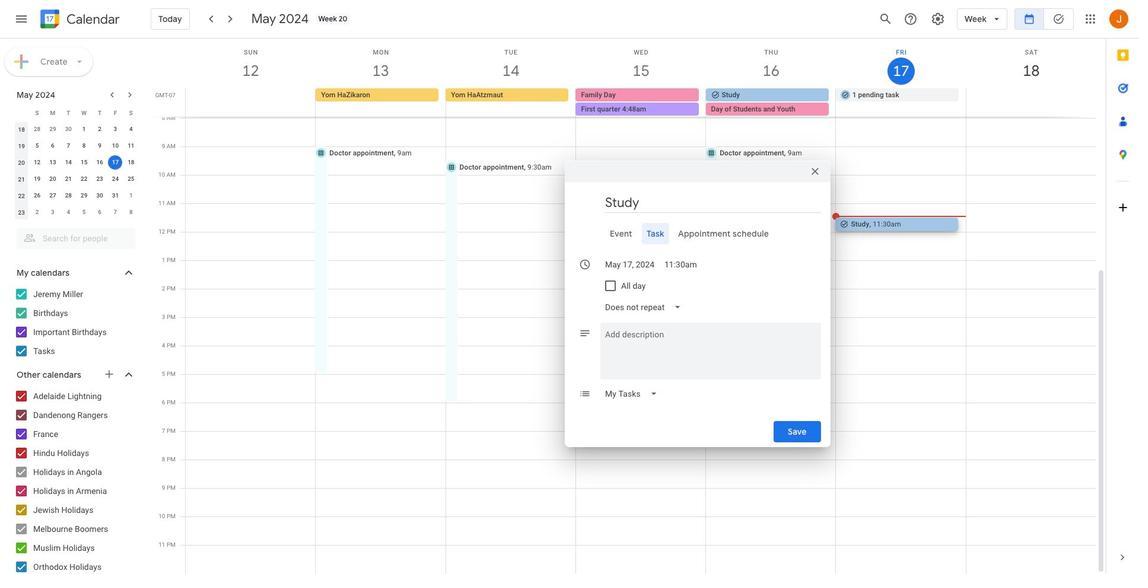 Task type: locate. For each thing, give the bounding box(es) containing it.
june 3 element
[[46, 205, 60, 220]]

sunday, may 12 element
[[186, 39, 316, 88]]

Add description text field
[[600, 327, 821, 370]]

tuesday, may 14 element
[[446, 39, 576, 88]]

add other calendars image
[[103, 368, 115, 380]]

heading inside 'calendar' element
[[64, 12, 120, 26]]

monday, may 13 element
[[316, 39, 446, 88]]

saturday, may 18 element
[[966, 39, 1096, 88]]

1 horizontal spatial tab list
[[1107, 39, 1139, 541]]

april 30 element
[[61, 122, 76, 136]]

31 element
[[108, 189, 122, 203]]

heading
[[64, 12, 120, 26]]

3 element
[[108, 122, 122, 136]]

row
[[180, 88, 1106, 117], [14, 104, 139, 121], [14, 121, 139, 138], [14, 138, 139, 154], [14, 154, 139, 171], [14, 171, 139, 187], [14, 187, 139, 204], [14, 204, 139, 221]]

calendar element
[[38, 7, 120, 33]]

cell
[[186, 88, 316, 117], [576, 88, 706, 117], [706, 88, 836, 117], [966, 88, 1096, 117], [108, 154, 123, 171]]

may 2024 grid
[[11, 104, 139, 221]]

tab list
[[1107, 39, 1139, 541], [574, 223, 821, 244]]

12 element
[[30, 155, 44, 170]]

Start date text field
[[605, 254, 655, 275]]

18 element
[[124, 155, 138, 170]]

row group
[[14, 121, 139, 221]]

11 element
[[124, 139, 138, 153]]

settings menu image
[[931, 12, 945, 26]]

5 element
[[30, 139, 44, 153]]

row group inside may 2024 grid
[[14, 121, 139, 221]]

column header
[[14, 104, 29, 121]]

25 element
[[124, 172, 138, 186]]

10 element
[[108, 139, 122, 153]]

30 element
[[93, 189, 107, 203]]

16 element
[[93, 155, 107, 170]]

29 element
[[77, 189, 91, 203]]

other calendars list
[[2, 387, 147, 574]]

6 element
[[46, 139, 60, 153]]

june 4 element
[[61, 205, 76, 220]]

cell inside may 2024 grid
[[108, 154, 123, 171]]

thursday, may 16 element
[[706, 39, 836, 88]]

wednesday, may 15 element
[[576, 39, 706, 88]]

None search field
[[0, 223, 147, 249]]

grid
[[152, 39, 1106, 574]]

june 7 element
[[108, 205, 122, 220]]



Task type: vqa. For each thing, say whether or not it's contained in the screenshot.
Tab List to the right
yes



Task type: describe. For each thing, give the bounding box(es) containing it.
26 element
[[30, 189, 44, 203]]

Add title text field
[[605, 194, 821, 212]]

28 element
[[61, 189, 76, 203]]

2 element
[[93, 122, 107, 136]]

june 6 element
[[93, 205, 107, 220]]

Search for people text field
[[24, 228, 128, 249]]

14 element
[[61, 155, 76, 170]]

23 element
[[93, 172, 107, 186]]

17, today element
[[108, 155, 122, 170]]

friday, may 17, today element
[[836, 39, 966, 88]]

15 element
[[77, 155, 91, 170]]

7 element
[[61, 139, 76, 153]]

june 5 element
[[77, 205, 91, 220]]

april 28 element
[[30, 122, 44, 136]]

21 element
[[61, 172, 76, 186]]

9 element
[[93, 139, 107, 153]]

june 1 element
[[124, 189, 138, 203]]

april 29 element
[[46, 122, 60, 136]]

my calendars list
[[2, 285, 147, 361]]

22 element
[[77, 172, 91, 186]]

8 element
[[77, 139, 91, 153]]

june 8 element
[[124, 205, 138, 220]]

main drawer image
[[14, 12, 28, 26]]

13 element
[[46, 155, 60, 170]]

1 element
[[77, 122, 91, 136]]

0 horizontal spatial tab list
[[574, 223, 821, 244]]

june 2 element
[[30, 205, 44, 220]]

19 element
[[30, 172, 44, 186]]

20 element
[[46, 172, 60, 186]]

24 element
[[108, 172, 122, 186]]

27 element
[[46, 189, 60, 203]]

4 element
[[124, 122, 138, 136]]

column header inside may 2024 grid
[[14, 104, 29, 121]]



